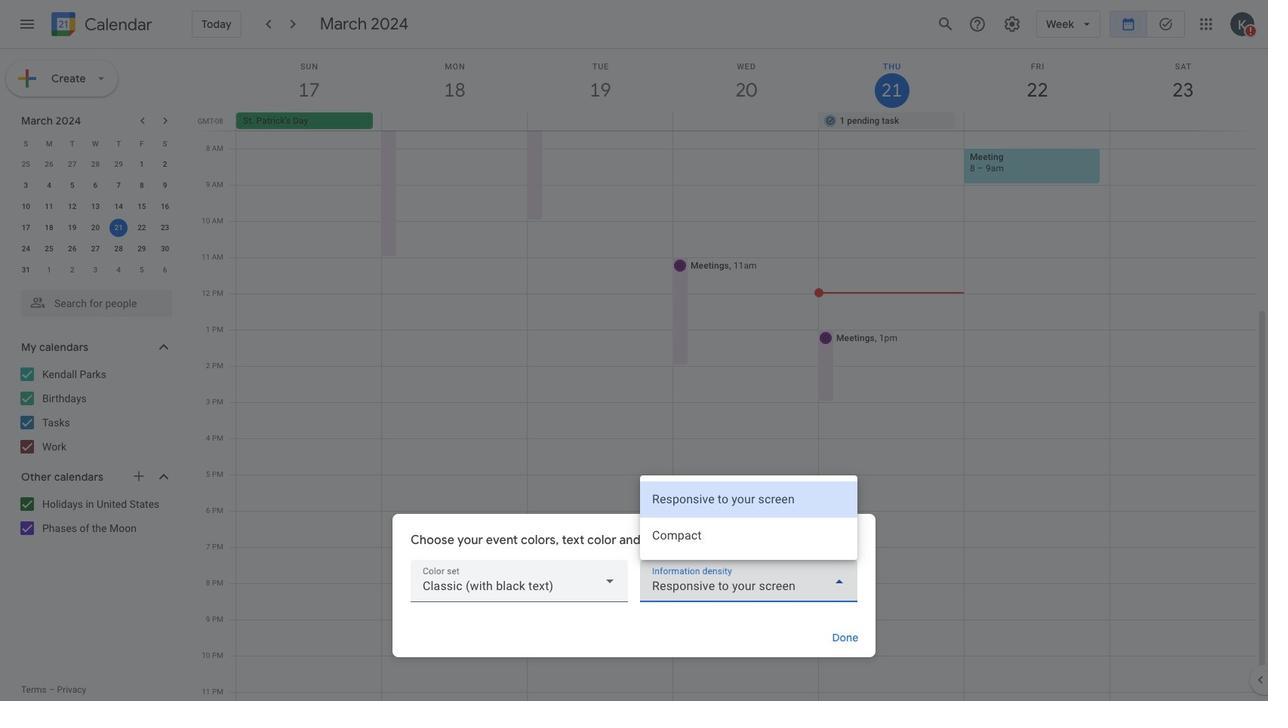 Task type: vqa. For each thing, say whether or not it's contained in the screenshot.
June 3 ELEMENT
no



Task type: locate. For each thing, give the bounding box(es) containing it.
grid
[[193, 49, 1269, 702]]

april 2 element
[[63, 261, 81, 279]]

february 25 element
[[17, 156, 35, 174]]

None search field
[[0, 284, 187, 317]]

cell inside march 2024 grid
[[107, 217, 130, 239]]

20 element
[[86, 219, 105, 237]]

21, today element
[[110, 219, 128, 237]]

7 element
[[110, 177, 128, 195]]

4 element
[[40, 177, 58, 195]]

april 6 element
[[156, 261, 174, 279]]

cell
[[382, 113, 528, 131], [528, 113, 673, 131], [673, 113, 819, 131], [965, 113, 1110, 131], [1110, 113, 1256, 131], [107, 217, 130, 239]]

february 26 element
[[40, 156, 58, 174]]

information density list box
[[640, 476, 858, 560]]

16 element
[[156, 198, 174, 216]]

february 28 element
[[86, 156, 105, 174]]

14 element
[[110, 198, 128, 216]]

17 element
[[17, 219, 35, 237]]

24 element
[[17, 240, 35, 258]]

5 element
[[63, 177, 81, 195]]

row
[[230, 113, 1269, 131], [14, 133, 177, 154], [14, 154, 177, 175], [14, 175, 177, 196], [14, 196, 177, 217], [14, 217, 177, 239], [14, 239, 177, 260], [14, 260, 177, 281]]

None field
[[411, 560, 628, 603], [640, 560, 858, 603], [411, 560, 628, 603], [640, 560, 858, 603]]

13 element
[[86, 198, 105, 216]]

dialog
[[393, 476, 876, 658]]

23 element
[[156, 219, 174, 237]]

2 element
[[156, 156, 174, 174]]

1 element
[[133, 156, 151, 174]]

february 29 element
[[110, 156, 128, 174]]

option
[[640, 482, 858, 518], [640, 518, 858, 554]]

row group
[[14, 154, 177, 281]]

3 element
[[17, 177, 35, 195]]

11 element
[[40, 198, 58, 216]]

6 element
[[86, 177, 105, 195]]

heading
[[82, 15, 152, 34]]

26 element
[[63, 240, 81, 258]]

19 element
[[63, 219, 81, 237]]

25 element
[[40, 240, 58, 258]]

april 5 element
[[133, 261, 151, 279]]



Task type: describe. For each thing, give the bounding box(es) containing it.
february 27 element
[[63, 156, 81, 174]]

31 element
[[17, 261, 35, 279]]

april 3 element
[[86, 261, 105, 279]]

april 4 element
[[110, 261, 128, 279]]

12 element
[[63, 198, 81, 216]]

30 element
[[156, 240, 174, 258]]

heading inside calendar element
[[82, 15, 152, 34]]

my calendars list
[[3, 362, 187, 459]]

18 element
[[40, 219, 58, 237]]

2 option from the top
[[640, 518, 858, 554]]

1 option from the top
[[640, 482, 858, 518]]

29 element
[[133, 240, 151, 258]]

28 element
[[110, 240, 128, 258]]

27 element
[[86, 240, 105, 258]]

8 element
[[133, 177, 151, 195]]

9 element
[[156, 177, 174, 195]]

march 2024 grid
[[14, 133, 177, 281]]

other calendars list
[[3, 492, 187, 541]]

22 element
[[133, 219, 151, 237]]

calendar element
[[48, 9, 152, 42]]

15 element
[[133, 198, 151, 216]]

main drawer image
[[18, 15, 36, 33]]

10 element
[[17, 198, 35, 216]]

april 1 element
[[40, 261, 58, 279]]



